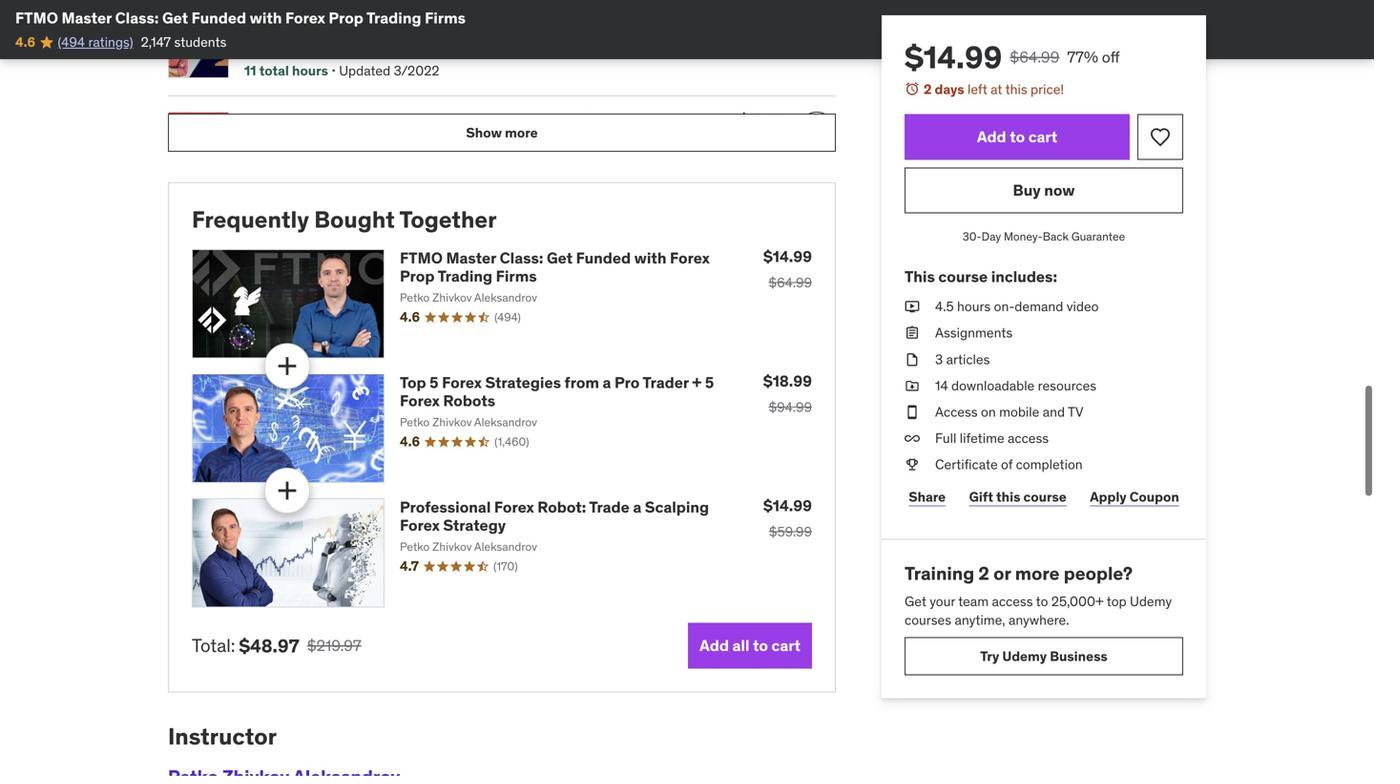 Task type: vqa. For each thing, say whether or not it's contained in the screenshot.
the master inside ftmo master class: get funded with forex prop trading firms petko zhivkov aleksandrov
yes



Task type: describe. For each thing, give the bounding box(es) containing it.
your
[[449, 16, 482, 36]]

and for tv
[[1043, 403, 1065, 420]]

own
[[485, 16, 519, 36]]

petko inside professional forex robot: trade a scalping forex strategy petko zhivkov aleksandrov
[[400, 539, 430, 554]]

and for intraday
[[408, 111, 436, 130]]

30-
[[963, 229, 982, 244]]

apply coupon button
[[1086, 478, 1184, 516]]

25,000+
[[1052, 593, 1104, 610]]

full
[[935, 430, 957, 447]]

xsmall image for 14 downloadable resources
[[905, 376, 920, 395]]

articles
[[946, 351, 990, 368]]

access inside training 2 or more people? get your team access to 25,000+ top udemy courses anytime, anywhere.
[[992, 593, 1033, 610]]

petko inside ftmo master class: get funded with forex prop trading firms petko zhivkov aleksandrov
[[400, 290, 430, 305]]

a inside top 5 forex strategies from a pro trader + 5 forex robots petko zhivkov aleksandrov
[[603, 373, 611, 392]]

$14.99 $64.99
[[763, 247, 812, 291]]

with for ftmo master class: get funded with forex prop trading firms petko zhivkov aleksandrov
[[634, 248, 667, 268]]

scalping
[[237, 129, 299, 149]]

+
[[692, 373, 702, 392]]

become
[[387, 16, 446, 36]]

full lifetime access
[[935, 430, 1049, 447]]

now
[[1044, 180, 1075, 200]]

4.0
[[559, 111, 579, 128]]

strategy
[[302, 129, 363, 149]]

30-day money-back guarantee
[[963, 229, 1126, 244]]

try udemy business
[[981, 647, 1108, 665]]

ftmo master class: get funded with forex prop trading firms link
[[400, 248, 710, 286]]

strategies
[[485, 373, 561, 392]]

$14.99 $59.99
[[763, 496, 812, 540]]

zhivkov inside top 5 forex strategies from a pro trader + 5 forex robots petko zhivkov aleksandrov
[[433, 415, 472, 429]]

add all to cart
[[700, 636, 801, 655]]

more inside show more button
[[505, 124, 538, 141]]

concepts
[[337, 111, 405, 130]]

11 total hours
[[244, 62, 328, 79]]

masterclass:
[[292, 16, 383, 36]]

2 days left at this price!
[[924, 81, 1064, 98]]

4.6 for ftmo master class: get funded with forex prop trading firms
[[400, 309, 420, 326]]

price!
[[1031, 81, 1064, 98]]

trading for ftmo master class: get funded with forex prop trading firms petko zhivkov aleksandrov
[[438, 267, 493, 286]]

assignments
[[935, 324, 1013, 341]]

this course includes:
[[905, 267, 1058, 286]]

top 5 forex strategies from a pro trader + 5 forex robots link
[[400, 373, 714, 411]]

frequently bought together
[[192, 205, 497, 234]]

$94.99
[[769, 399, 812, 416]]

1 vertical spatial udemy
[[1003, 647, 1047, 665]]

buy now
[[1013, 180, 1075, 200]]

4.5 hours on-demand video
[[935, 298, 1099, 315]]

forex
[[237, 16, 288, 36]]

or
[[994, 562, 1011, 585]]

xsmall image for full lifetime access
[[905, 429, 920, 448]]

cart inside button
[[772, 636, 801, 655]]

anytime,
[[955, 611, 1006, 629]]

bought
[[314, 205, 395, 234]]

more inside training 2 or more people? get your team access to 25,000+ top udemy courses anytime, anywhere.
[[1015, 562, 1060, 585]]

apply
[[1090, 488, 1127, 505]]

$14.99 $64.99 77% off
[[905, 38, 1120, 76]]

class: for ftmo master class: get funded with forex prop trading firms
[[115, 8, 159, 28]]

with for ftmo master class: get funded with forex prop trading firms
[[250, 8, 282, 28]]

anywhere.
[[1009, 611, 1070, 629]]

top
[[400, 373, 426, 392]]

1 vertical spatial hours
[[957, 298, 991, 315]]

forex masterclass: become your own boss - in 5 simple steps!
[[237, 16, 519, 54]]

in
[[286, 35, 299, 54]]

0 vertical spatial 4.6
[[15, 33, 35, 50]]

0 vertical spatial access
[[1008, 430, 1049, 447]]

mᴏney
[[285, 111, 334, 130]]

cart inside 'button'
[[1029, 127, 1058, 147]]

gift this course
[[969, 488, 1067, 505]]

3/2022
[[394, 62, 440, 79]]

professional forex robot: trade a scalping forex strategy petko zhivkov aleksandrov
[[400, 497, 709, 554]]

2,147
[[141, 33, 171, 50]]

total:
[[192, 634, 235, 657]]

ftmo for ftmo master class: get funded with forex prop trading firms petko zhivkov aleksandrov
[[400, 248, 443, 268]]

certificate
[[935, 456, 998, 473]]

at
[[991, 81, 1003, 98]]

$64.99 for $14.99 $64.99 77% off
[[1010, 47, 1060, 67]]

add for add all to cart
[[700, 636, 729, 655]]

forex inside ftmo master class: get funded with forex prop trading firms petko zhivkov aleksandrov
[[670, 248, 710, 268]]

access
[[935, 403, 978, 420]]

intraday
[[439, 111, 499, 130]]

of
[[1001, 456, 1013, 473]]

tv
[[1068, 403, 1084, 420]]

add to cart
[[977, 127, 1058, 147]]

class: for ftmo master class: get funded with forex prop trading firms petko zhivkov aleksandrov
[[500, 248, 543, 268]]

0 vertical spatial this
[[1006, 81, 1028, 98]]

to inside training 2 or more people? get your team access to 25,000+ top udemy courses anytime, anywhere.
[[1036, 593, 1048, 610]]

xsmall image for assignments
[[905, 324, 920, 342]]

1460 reviews element
[[495, 434, 529, 450]]

certificate of completion
[[935, 456, 1083, 473]]

(170)
[[493, 559, 518, 574]]

smart mᴏney concepts and intraday scalping strategy link
[[237, 111, 536, 149]]

instructor
[[168, 722, 277, 751]]

a inside professional forex robot: trade a scalping forex strategy petko zhivkov aleksandrov
[[633, 497, 642, 517]]

$18.99
[[763, 371, 812, 391]]

494 reviews element
[[495, 309, 521, 326]]

(494)
[[495, 310, 521, 325]]

4.6 for top 5 forex strategies from a pro trader + 5 forex robots
[[400, 433, 420, 450]]

$48.97
[[239, 634, 299, 657]]

frequently
[[192, 205, 309, 234]]

trading for ftmo master class: get funded with forex prop trading firms
[[367, 8, 421, 28]]

total
[[259, 62, 289, 79]]

firms for ftmo master class: get funded with forex prop trading firms
[[425, 8, 466, 28]]

aleksandrov inside ftmo master class: get funded with forex prop trading firms petko zhivkov aleksandrov
[[474, 290, 537, 305]]

to inside button
[[753, 636, 768, 655]]

show more button
[[168, 114, 836, 152]]

ftmo master class: get funded with forex prop trading firms petko zhivkov aleksandrov
[[400, 248, 710, 305]]

add for add to cart
[[977, 127, 1007, 147]]

(494
[[58, 33, 85, 50]]

ftmo master class: get funded with forex prop trading firms
[[15, 8, 466, 28]]

courses
[[905, 611, 952, 629]]

professional forex robot: trade a scalping forex strategy link
[[400, 497, 709, 535]]

get for ftmo master class: get funded with forex prop trading firms petko zhivkov aleksandrov
[[547, 248, 573, 268]]

udemy inside training 2 or more people? get your team access to 25,000+ top udemy courses anytime, anywhere.
[[1130, 593, 1172, 610]]

2,147 students
[[141, 33, 227, 50]]

xsmall image for 360
[[643, 112, 659, 127]]

get inside training 2 or more people? get your team access to 25,000+ top udemy courses anytime, anywhere.
[[905, 593, 927, 610]]

try udemy business link
[[905, 637, 1184, 676]]

$64.99 for $14.99 $64.99
[[769, 274, 812, 291]]



Task type: locate. For each thing, give the bounding box(es) containing it.
days
[[935, 81, 965, 98]]

1 vertical spatial trading
[[438, 267, 493, 286]]

0 vertical spatial aleksandrov
[[474, 290, 537, 305]]

aleksandrov up (494)
[[474, 290, 537, 305]]

0 vertical spatial petko
[[400, 290, 430, 305]]

share button
[[905, 478, 950, 516]]

petko inside top 5 forex strategies from a pro trader + 5 forex robots petko zhivkov aleksandrov
[[400, 415, 430, 429]]

business
[[1050, 647, 1108, 665]]

hours down in
[[292, 62, 328, 79]]

aleksandrov inside top 5 forex strategies from a pro trader + 5 forex robots petko zhivkov aleksandrov
[[474, 415, 537, 429]]

scalping
[[645, 497, 709, 517]]

1 petko from the top
[[400, 290, 430, 305]]

forex masterclass: become your own boss - in 5 simple steps! link
[[237, 16, 536, 54]]

1 vertical spatial prop
[[400, 267, 435, 286]]

0 vertical spatial funded
[[191, 8, 246, 28]]

course down completion at the bottom
[[1024, 488, 1067, 505]]

xsmall image for access on mobile and tv
[[905, 403, 920, 421]]

add left 'all'
[[700, 636, 729, 655]]

2 vertical spatial $14.99
[[763, 496, 812, 515]]

2 horizontal spatial to
[[1036, 593, 1048, 610]]

petko
[[400, 290, 430, 305], [400, 415, 430, 429], [400, 539, 430, 554]]

to
[[1010, 127, 1025, 147], [1036, 593, 1048, 610], [753, 636, 768, 655]]

0 horizontal spatial master
[[62, 8, 112, 28]]

lifetime
[[960, 430, 1005, 447]]

on
[[981, 403, 996, 420]]

5 right in
[[303, 35, 312, 54]]

1 vertical spatial funded
[[576, 248, 631, 268]]

wishlist image
[[1149, 126, 1172, 149]]

1 vertical spatial get
[[547, 248, 573, 268]]

1 vertical spatial xsmall image
[[905, 455, 920, 474]]

0 horizontal spatial funded
[[191, 8, 246, 28]]

xsmall image left full
[[905, 429, 920, 448]]

0 horizontal spatial more
[[505, 124, 538, 141]]

this right at
[[1006, 81, 1028, 98]]

steps!
[[370, 35, 417, 54]]

xsmall image left 'access'
[[905, 403, 920, 421]]

1 vertical spatial 2
[[979, 562, 990, 585]]

boss
[[237, 35, 273, 54]]

1 vertical spatial course
[[1024, 488, 1067, 505]]

0 vertical spatial a
[[603, 373, 611, 392]]

access
[[1008, 430, 1049, 447], [992, 593, 1033, 610]]

0 vertical spatial cart
[[1029, 127, 1058, 147]]

add to cart button
[[905, 114, 1130, 160]]

top 5 forex strategies from a pro trader + 5 forex robots petko zhivkov aleksandrov
[[400, 373, 714, 429]]

apply coupon
[[1090, 488, 1180, 505]]

4.6 left the (494
[[15, 33, 35, 50]]

total: $48.97 $219.97
[[192, 634, 361, 657]]

money-
[[1004, 229, 1043, 244]]

0 vertical spatial course
[[939, 267, 988, 286]]

0 vertical spatial $14.99
[[905, 38, 1003, 76]]

zhivkov down strategy
[[433, 539, 472, 554]]

udemy right top
[[1130, 593, 1172, 610]]

$12.99
[[740, 110, 783, 127]]

this
[[1006, 81, 1028, 98], [997, 488, 1021, 505]]

1 vertical spatial a
[[633, 497, 642, 517]]

zhivkov inside professional forex robot: trade a scalping forex strategy petko zhivkov aleksandrov
[[433, 539, 472, 554]]

and left tv
[[1043, 403, 1065, 420]]

0 vertical spatial zhivkov
[[433, 290, 472, 305]]

1 horizontal spatial ftmo
[[400, 248, 443, 268]]

gift
[[969, 488, 994, 505]]

ftmo up the (494
[[15, 8, 58, 28]]

0 horizontal spatial $64.99
[[769, 274, 812, 291]]

resources
[[1038, 377, 1097, 394]]

1 vertical spatial add
[[700, 636, 729, 655]]

1 vertical spatial with
[[634, 248, 667, 268]]

show
[[466, 124, 502, 141]]

1 horizontal spatial get
[[547, 248, 573, 268]]

a right trade
[[633, 497, 642, 517]]

0 horizontal spatial udemy
[[1003, 647, 1047, 665]]

udemy
[[1130, 593, 1172, 610], [1003, 647, 1047, 665]]

2 horizontal spatial get
[[905, 593, 927, 610]]

0 horizontal spatial cart
[[772, 636, 801, 655]]

3
[[935, 351, 943, 368]]

0 vertical spatial trading
[[367, 8, 421, 28]]

ftmo
[[15, 8, 58, 28], [400, 248, 443, 268]]

1 horizontal spatial course
[[1024, 488, 1067, 505]]

ftmo for ftmo master class: get funded with forex prop trading firms
[[15, 8, 58, 28]]

petko down top
[[400, 415, 430, 429]]

1 vertical spatial zhivkov
[[433, 415, 472, 429]]

a
[[603, 373, 611, 392], [633, 497, 642, 517]]

2 vertical spatial get
[[905, 593, 927, 610]]

4.6 down top
[[400, 433, 420, 450]]

2 left or
[[979, 562, 990, 585]]

5 right +
[[705, 373, 714, 392]]

4.6
[[15, 33, 35, 50], [400, 309, 420, 326], [400, 433, 420, 450]]

xsmall image for 3 articles
[[905, 350, 920, 369]]

xsmall image for 4.5 hours on-demand video
[[905, 297, 920, 316]]

1 vertical spatial access
[[992, 593, 1033, 610]]

alarm image
[[905, 81, 920, 96]]

students
[[174, 33, 227, 50]]

0 horizontal spatial hours
[[292, 62, 328, 79]]

firms left own
[[425, 8, 466, 28]]

to inside 'button'
[[1010, 127, 1025, 147]]

1 xsmall image from the top
[[905, 324, 920, 342]]

$14.99 for $14.99 $59.99
[[763, 496, 812, 515]]

1 zhivkov from the top
[[433, 290, 472, 305]]

0 vertical spatial and
[[408, 111, 436, 130]]

2 right alarm icon
[[924, 81, 932, 98]]

4.7
[[400, 558, 419, 575]]

0 horizontal spatial to
[[753, 636, 768, 655]]

3 zhivkov from the top
[[433, 539, 472, 554]]

1 vertical spatial master
[[446, 248, 496, 268]]

77%
[[1067, 47, 1099, 67]]

professional
[[400, 497, 491, 517]]

1 horizontal spatial more
[[1015, 562, 1060, 585]]

(494 ratings)
[[58, 33, 133, 50]]

1 horizontal spatial to
[[1010, 127, 1025, 147]]

get inside ftmo master class: get funded with forex prop trading firms petko zhivkov aleksandrov
[[547, 248, 573, 268]]

xsmall image down this
[[905, 297, 920, 316]]

aleksandrov up (1,460)
[[474, 415, 537, 429]]

2 inside training 2 or more people? get your team access to 25,000+ top udemy courses anytime, anywhere.
[[979, 562, 990, 585]]

1 horizontal spatial add
[[977, 127, 1007, 147]]

1 horizontal spatial master
[[446, 248, 496, 268]]

2 vertical spatial petko
[[400, 539, 430, 554]]

access on mobile and tv
[[935, 403, 1084, 420]]

0 vertical spatial xsmall image
[[905, 324, 920, 342]]

people?
[[1064, 562, 1133, 585]]

xsmall image
[[905, 324, 920, 342], [905, 455, 920, 474]]

1 horizontal spatial firms
[[496, 267, 537, 286]]

coupon
[[1130, 488, 1180, 505]]

xsmall image up share
[[905, 455, 920, 474]]

$14.99 for $14.99 $64.99
[[763, 247, 812, 266]]

off
[[1102, 47, 1120, 67]]

0 horizontal spatial trading
[[367, 8, 421, 28]]

your
[[930, 593, 956, 610]]

$14.99 for $14.99 $64.99 77% off
[[905, 38, 1003, 76]]

xsmall image
[[643, 112, 659, 127], [905, 297, 920, 316], [905, 350, 920, 369], [905, 376, 920, 395], [905, 403, 920, 421], [905, 429, 920, 448]]

2 zhivkov from the top
[[433, 415, 472, 429]]

trading
[[367, 8, 421, 28], [438, 267, 493, 286]]

mobile
[[999, 403, 1040, 420]]

1 vertical spatial to
[[1036, 593, 1048, 610]]

1 horizontal spatial hours
[[957, 298, 991, 315]]

1 vertical spatial ftmo
[[400, 248, 443, 268]]

guarantee
[[1072, 229, 1126, 244]]

1 horizontal spatial prop
[[400, 267, 435, 286]]

video
[[1067, 298, 1099, 315]]

2
[[924, 81, 932, 98], [979, 562, 990, 585]]

together
[[399, 205, 497, 234]]

1 vertical spatial petko
[[400, 415, 430, 429]]

1 horizontal spatial udemy
[[1130, 593, 1172, 610]]

0 vertical spatial class:
[[115, 8, 159, 28]]

0 vertical spatial more
[[505, 124, 538, 141]]

to up the anywhere.
[[1036, 593, 1048, 610]]

1 horizontal spatial trading
[[438, 267, 493, 286]]

1 vertical spatial aleksandrov
[[474, 415, 537, 429]]

1 vertical spatial this
[[997, 488, 1021, 505]]

day
[[982, 229, 1001, 244]]

more right or
[[1015, 562, 1060, 585]]

aleksandrov up (170)
[[474, 539, 537, 554]]

prop inside ftmo master class: get funded with forex prop trading firms petko zhivkov aleksandrov
[[400, 267, 435, 286]]

0 vertical spatial udemy
[[1130, 593, 1172, 610]]

prop up simple
[[329, 8, 364, 28]]

trade
[[589, 497, 630, 517]]

smart mᴏney concepts and intraday scalping strategy
[[237, 111, 499, 149]]

strategy
[[443, 516, 506, 535]]

$14.99
[[905, 38, 1003, 76], [763, 247, 812, 266], [763, 496, 812, 515]]

xsmall image for certificate of completion
[[905, 455, 920, 474]]

demand
[[1015, 298, 1064, 315]]

1 vertical spatial more
[[1015, 562, 1060, 585]]

with inside ftmo master class: get funded with forex prop trading firms petko zhivkov aleksandrov
[[634, 248, 667, 268]]

1 horizontal spatial with
[[634, 248, 667, 268]]

2 aleksandrov from the top
[[474, 415, 537, 429]]

xsmall image down this
[[905, 324, 920, 342]]

xsmall image left 360
[[643, 112, 659, 127]]

360
[[662, 112, 687, 129]]

2 vertical spatial 4.6
[[400, 433, 420, 450]]

$64.99
[[1010, 47, 1060, 67], [769, 274, 812, 291]]

cart
[[1029, 127, 1058, 147], [772, 636, 801, 655]]

0 horizontal spatial firms
[[425, 8, 466, 28]]

aleksandrov inside professional forex robot: trade a scalping forex strategy petko zhivkov aleksandrov
[[474, 539, 537, 554]]

xsmall image left 3
[[905, 350, 920, 369]]

back
[[1043, 229, 1069, 244]]

course
[[939, 267, 988, 286], [1024, 488, 1067, 505]]

udemy right try
[[1003, 647, 1047, 665]]

access down or
[[992, 593, 1033, 610]]

includes:
[[991, 267, 1058, 286]]

0 horizontal spatial and
[[408, 111, 436, 130]]

1 vertical spatial class:
[[500, 248, 543, 268]]

aleksandrov
[[474, 290, 537, 305], [474, 415, 537, 429], [474, 539, 537, 554]]

1 aleksandrov from the top
[[474, 290, 537, 305]]

1 horizontal spatial and
[[1043, 403, 1065, 420]]

share
[[909, 488, 946, 505]]

0 horizontal spatial 2
[[924, 81, 932, 98]]

0 vertical spatial get
[[162, 8, 188, 28]]

0 vertical spatial to
[[1010, 127, 1025, 147]]

this inside gift this course link
[[997, 488, 1021, 505]]

3 articles
[[935, 351, 990, 368]]

ftmo down together
[[400, 248, 443, 268]]

and inside smart mᴏney concepts and intraday scalping strategy
[[408, 111, 436, 130]]

master for ftmo master class: get funded with forex prop trading firms petko zhivkov aleksandrov
[[446, 248, 496, 268]]

2 petko from the top
[[400, 415, 430, 429]]

0 vertical spatial prop
[[329, 8, 364, 28]]

robots
[[443, 391, 496, 411]]

firms up (494)
[[496, 267, 537, 286]]

0 horizontal spatial course
[[939, 267, 988, 286]]

prop
[[329, 8, 364, 28], [400, 267, 435, 286]]

add inside 'button'
[[977, 127, 1007, 147]]

cart down price!
[[1029, 127, 1058, 147]]

course up 4.5
[[939, 267, 988, 286]]

add inside button
[[700, 636, 729, 655]]

0 vertical spatial master
[[62, 8, 112, 28]]

14
[[935, 377, 948, 394]]

to right 'all'
[[753, 636, 768, 655]]

team
[[959, 593, 989, 610]]

4.5
[[935, 298, 954, 315]]

0 vertical spatial firms
[[425, 8, 466, 28]]

zhivkov
[[433, 290, 472, 305], [433, 415, 472, 429], [433, 539, 472, 554]]

to down 2 days left at this price!
[[1010, 127, 1025, 147]]

1 vertical spatial $14.99
[[763, 247, 812, 266]]

firms for ftmo master class: get funded with forex prop trading firms petko zhivkov aleksandrov
[[496, 267, 537, 286]]

petko down together
[[400, 290, 430, 305]]

access down mobile
[[1008, 430, 1049, 447]]

this right gift
[[997, 488, 1021, 505]]

0 horizontal spatial class:
[[115, 8, 159, 28]]

0 horizontal spatial get
[[162, 8, 188, 28]]

$64.99 inside $14.99 $64.99 77% off
[[1010, 47, 1060, 67]]

zhivkov inside ftmo master class: get funded with forex prop trading firms petko zhivkov aleksandrov
[[433, 290, 472, 305]]

get for ftmo master class: get funded with forex prop trading firms
[[162, 8, 188, 28]]

buy
[[1013, 180, 1041, 200]]

5 inside "forex masterclass: become your own boss - in 5 simple steps!"
[[303, 35, 312, 54]]

master for ftmo master class: get funded with forex prop trading firms
[[62, 8, 112, 28]]

-
[[276, 35, 282, 54]]

1 horizontal spatial a
[[633, 497, 642, 517]]

0 horizontal spatial with
[[250, 8, 282, 28]]

0 vertical spatial hours
[[292, 62, 328, 79]]

class: inside ftmo master class: get funded with forex prop trading firms petko zhivkov aleksandrov
[[500, 248, 543, 268]]

2 horizontal spatial 5
[[705, 373, 714, 392]]

0 horizontal spatial 5
[[303, 35, 312, 54]]

and left intraday
[[408, 111, 436, 130]]

0 vertical spatial add
[[977, 127, 1007, 147]]

1 horizontal spatial class:
[[500, 248, 543, 268]]

zhivkov down the robots
[[433, 415, 472, 429]]

0 vertical spatial with
[[250, 8, 282, 28]]

zhivkov down together
[[433, 290, 472, 305]]

4.6 up top
[[400, 309, 420, 326]]

funded for ftmo master class: get funded with forex prop trading firms
[[191, 8, 246, 28]]

firms inside ftmo master class: get funded with forex prop trading firms petko zhivkov aleksandrov
[[496, 267, 537, 286]]

updated 3/2022
[[339, 62, 440, 79]]

0 vertical spatial 2
[[924, 81, 932, 98]]

buy now button
[[905, 168, 1184, 213]]

1 horizontal spatial 2
[[979, 562, 990, 585]]

1 horizontal spatial cart
[[1029, 127, 1058, 147]]

class: up 2,147
[[115, 8, 159, 28]]

1 vertical spatial firms
[[496, 267, 537, 286]]

0 vertical spatial ftmo
[[15, 8, 58, 28]]

11
[[244, 62, 256, 79]]

prop for ftmo master class: get funded with forex prop trading firms
[[329, 8, 364, 28]]

master down together
[[446, 248, 496, 268]]

trading down together
[[438, 267, 493, 286]]

0 horizontal spatial prop
[[329, 8, 364, 28]]

xsmall image left 14
[[905, 376, 920, 395]]

0 horizontal spatial add
[[700, 636, 729, 655]]

1 horizontal spatial funded
[[576, 248, 631, 268]]

1 vertical spatial and
[[1043, 403, 1065, 420]]

trading up steps!
[[367, 8, 421, 28]]

prop down together
[[400, 267, 435, 286]]

trading inside ftmo master class: get funded with forex prop trading firms petko zhivkov aleksandrov
[[438, 267, 493, 286]]

$64.99 inside $14.99 $64.99
[[769, 274, 812, 291]]

170 reviews element
[[493, 559, 518, 575]]

petko up "4.7"
[[400, 539, 430, 554]]

add
[[977, 127, 1007, 147], [700, 636, 729, 655]]

simple
[[315, 35, 366, 54]]

left
[[968, 81, 988, 98]]

3 petko from the top
[[400, 539, 430, 554]]

cart right 'all'
[[772, 636, 801, 655]]

class: up (494)
[[500, 248, 543, 268]]

trader
[[643, 373, 689, 392]]

add down 2 days left at this price!
[[977, 127, 1007, 147]]

3 aleksandrov from the top
[[474, 539, 537, 554]]

2 vertical spatial to
[[753, 636, 768, 655]]

pro
[[615, 373, 640, 392]]

master up (494 ratings)
[[62, 8, 112, 28]]

master inside ftmo master class: get funded with forex prop trading firms petko zhivkov aleksandrov
[[446, 248, 496, 268]]

a left pro on the left of the page
[[603, 373, 611, 392]]

hours up assignments
[[957, 298, 991, 315]]

1 horizontal spatial 5
[[430, 373, 439, 392]]

0 horizontal spatial a
[[603, 373, 611, 392]]

class:
[[115, 8, 159, 28], [500, 248, 543, 268]]

more right show at the left top of page
[[505, 124, 538, 141]]

funded for ftmo master class: get funded with forex prop trading firms petko zhivkov aleksandrov
[[576, 248, 631, 268]]

funded inside ftmo master class: get funded with forex prop trading firms petko zhivkov aleksandrov
[[576, 248, 631, 268]]

ftmo inside ftmo master class: get funded with forex prop trading firms petko zhivkov aleksandrov
[[400, 248, 443, 268]]

2 xsmall image from the top
[[905, 455, 920, 474]]

on-
[[994, 298, 1015, 315]]

training 2 or more people? get your team access to 25,000+ top udemy courses anytime, anywhere.
[[905, 562, 1172, 629]]

downloadable
[[952, 377, 1035, 394]]

2 vertical spatial aleksandrov
[[474, 539, 537, 554]]

5 right top
[[430, 373, 439, 392]]

prop for ftmo master class: get funded with forex prop trading firms petko zhivkov aleksandrov
[[400, 267, 435, 286]]



